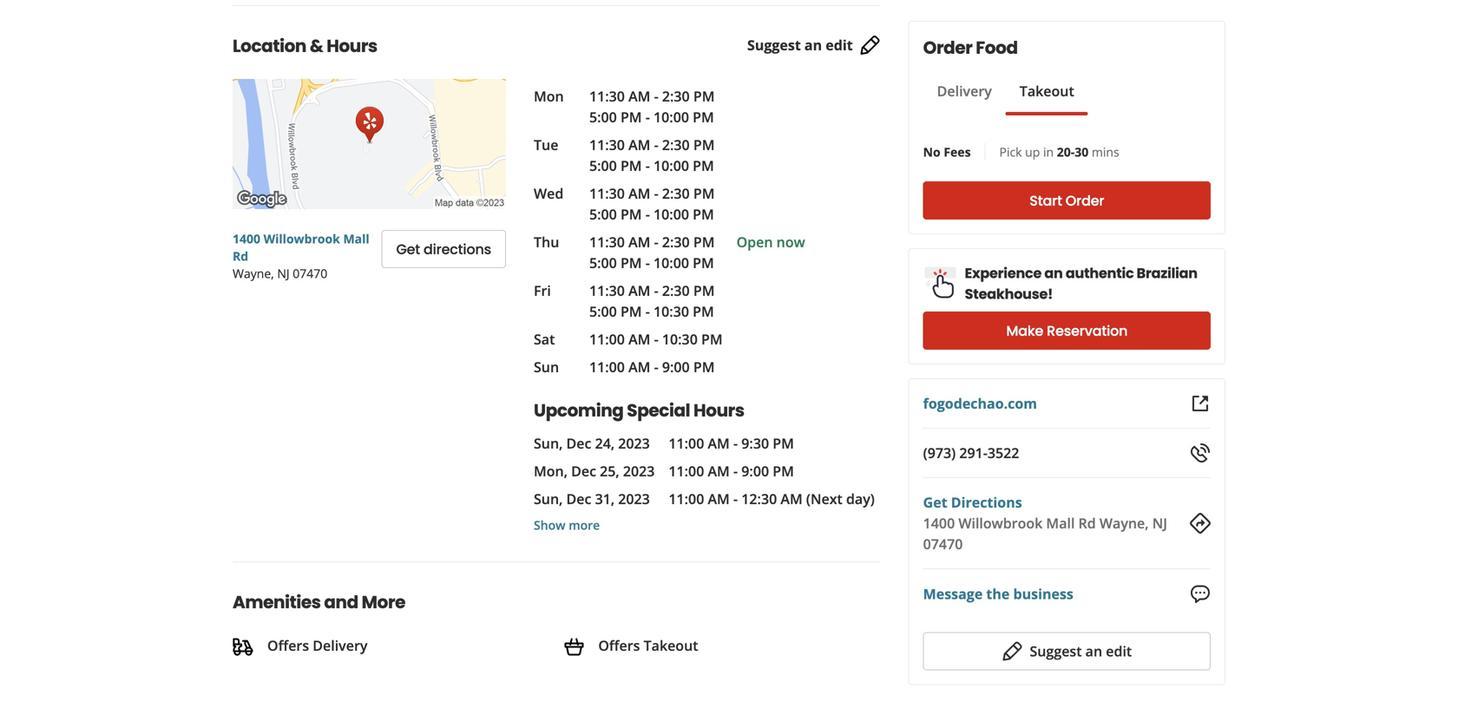 Task type: describe. For each thing, give the bounding box(es) containing it.
dec for 25,
[[571, 462, 596, 480]]

11:00 for sun
[[589, 358, 625, 376]]

2:30 for tue
[[662, 135, 690, 154]]

reservation
[[1047, 321, 1128, 341]]

11:30 for mon
[[589, 87, 625, 105]]

07470 inside get directions 1400 willowbrook mall rd wayne, nj 07470
[[923, 535, 963, 553]]

mon, dec 25, 2023
[[534, 462, 655, 480]]

suggest inside the location & hours element
[[747, 36, 801, 54]]

start
[[1030, 191, 1062, 210]]

24 shopping v2 image
[[564, 637, 584, 657]]

rd inside get directions 1400 willowbrook mall rd wayne, nj 07470
[[1078, 514, 1096, 532]]

hours for upcoming special hours
[[693, 398, 744, 423]]

25,
[[600, 462, 619, 480]]

hours for location & hours
[[327, 34, 377, 58]]

no fees
[[923, 144, 971, 160]]

food
[[976, 36, 1018, 60]]

2:30 for thu
[[662, 233, 690, 251]]

2023 for sun, dec 24, 2023
[[618, 434, 650, 453]]

map image
[[233, 79, 506, 209]]

mall inside get directions 1400 willowbrook mall rd wayne, nj 07470
[[1046, 514, 1075, 532]]

sun
[[534, 358, 559, 376]]

suggest an edit link
[[747, 35, 881, 56]]

offers for offers takeout
[[598, 636, 640, 655]]

get directions 1400 willowbrook mall rd wayne, nj 07470
[[923, 493, 1167, 553]]

11:30 for tue
[[589, 135, 625, 154]]

location
[[233, 34, 306, 58]]

nj inside 1400 willowbrook mall rd wayne, nj 07470
[[277, 265, 290, 282]]

wed
[[534, 184, 564, 203]]

24 external link v2 image
[[1190, 393, 1211, 414]]

11:30 for wed
[[589, 184, 625, 203]]

mins
[[1092, 144, 1119, 160]]

upcoming
[[534, 398, 624, 423]]

make reservation
[[1006, 321, 1128, 341]]

fogodechao.com link
[[923, 394, 1037, 413]]

pick
[[999, 144, 1022, 160]]

willowbrook inside get directions 1400 willowbrook mall rd wayne, nj 07470
[[958, 514, 1043, 532]]

open now
[[736, 233, 805, 251]]

sat
[[534, 330, 555, 348]]

suggest inside button
[[1030, 642, 1082, 661]]

11:30 am - 2:30 pm 5:00 pm - 10:00 pm for tue
[[589, 135, 715, 175]]

willowbrook inside 1400 willowbrook mall rd wayne, nj 07470
[[263, 230, 340, 247]]

day)
[[846, 489, 875, 508]]

message
[[923, 584, 983, 603]]

and
[[324, 590, 358, 614]]

11:30 am - 2:30 pm 5:00 pm - 10:00 pm for mon
[[589, 87, 715, 126]]

message the business
[[923, 584, 1073, 603]]

5:00 for thu
[[589, 253, 617, 272]]

10:00 for thu
[[654, 253, 689, 272]]

11:00 am - 10:30 pm
[[589, 330, 723, 348]]

special
[[627, 398, 690, 423]]

11:30 am - 2:30 pm 5:00 pm - 10:30 pm
[[589, 281, 715, 321]]

the
[[986, 584, 1010, 603]]

wayne, inside 1400 willowbrook mall rd wayne, nj 07470
[[233, 265, 274, 282]]

11:00 for sat
[[589, 330, 625, 348]]

10:00 for wed
[[654, 205, 689, 223]]

24,
[[595, 434, 615, 453]]

an inside the location & hours element
[[804, 36, 822, 54]]

291-
[[959, 443, 988, 462]]

11:00 am - 12:30 am (next day)
[[669, 489, 875, 508]]

experience an authentic brazilian steakhouse!
[[965, 263, 1198, 304]]

2023 for sun, dec 31, 2023
[[618, 489, 650, 508]]

&
[[310, 34, 323, 58]]

business
[[1013, 584, 1073, 603]]

mon,
[[534, 462, 568, 480]]

0 vertical spatial order
[[923, 36, 972, 60]]

11:00 for sun, dec 31, 2023
[[669, 489, 704, 508]]

fogodechao.com
[[923, 394, 1037, 413]]

show
[[534, 517, 566, 533]]

11:30 am - 2:30 pm 5:00 pm - 10:00 pm for wed
[[589, 184, 715, 223]]

message the business button
[[923, 584, 1073, 604]]

(973) 291-3522
[[923, 443, 1019, 462]]

takeout inside amenities and more element
[[644, 636, 698, 655]]

authentic
[[1066, 263, 1134, 283]]

steakhouse!
[[965, 284, 1053, 304]]

get for get directions 1400 willowbrook mall rd wayne, nj 07470
[[923, 493, 947, 512]]

2:30 for mon
[[662, 87, 690, 105]]

10:00 for mon
[[654, 108, 689, 126]]

11:30 am - 2:30 pm 5:00 pm - 10:00 pm for thu
[[589, 233, 715, 272]]

1 vertical spatial 10:30
[[662, 330, 698, 348]]

5:00 for fri
[[589, 302, 617, 321]]

11:00 am - 9:00 pm for mon, dec 25, 2023
[[669, 462, 794, 480]]

dec for 31,
[[566, 489, 591, 508]]

make
[[1006, 321, 1043, 341]]

get directions link
[[923, 493, 1022, 512]]

order food
[[923, 36, 1018, 60]]

sun, for sun, dec 24, 2023
[[534, 434, 563, 453]]

rd inside 1400 willowbrook mall rd wayne, nj 07470
[[233, 248, 248, 264]]

show more button
[[534, 516, 600, 534]]

no
[[923, 144, 941, 160]]

24 order v2 image
[[233, 637, 253, 657]]

amenities and more element
[[205, 562, 895, 693]]

12:30
[[741, 489, 777, 508]]

tue
[[534, 135, 558, 154]]

brazilian
[[1137, 263, 1198, 283]]

amenities
[[233, 590, 321, 614]]

11:00 for sun, dec 24, 2023
[[669, 434, 704, 453]]



Task type: locate. For each thing, give the bounding box(es) containing it.
0 horizontal spatial 1400
[[233, 230, 260, 247]]

1 horizontal spatial rd
[[1078, 514, 1096, 532]]

11:30 for thu
[[589, 233, 625, 251]]

tab list containing delivery
[[923, 81, 1088, 115]]

get directions
[[396, 240, 491, 259]]

0 horizontal spatial rd
[[233, 248, 248, 264]]

-
[[654, 87, 659, 105], [645, 108, 650, 126], [654, 135, 659, 154], [645, 156, 650, 175], [654, 184, 659, 203], [645, 205, 650, 223], [654, 233, 659, 251], [645, 253, 650, 272], [654, 281, 659, 300], [645, 302, 650, 321], [654, 330, 659, 348], [654, 358, 659, 376], [733, 434, 738, 453], [733, 462, 738, 480], [733, 489, 738, 508]]

1 vertical spatial nj
[[1152, 514, 1167, 532]]

1 horizontal spatial offers
[[598, 636, 640, 655]]

0 vertical spatial suggest an edit
[[747, 36, 853, 54]]

start order button
[[923, 181, 1211, 220]]

wayne,
[[233, 265, 274, 282], [1100, 514, 1149, 532]]

offers for offers delivery
[[267, 636, 309, 655]]

now
[[776, 233, 805, 251]]

upcoming special hours
[[534, 398, 744, 423]]

1 vertical spatial 07470
[[923, 535, 963, 553]]

1 2:30 from the top
[[662, 87, 690, 105]]

tab list
[[923, 81, 1088, 115]]

location & hours
[[233, 34, 377, 58]]

07470 up message
[[923, 535, 963, 553]]

2 11:30 from the top
[[589, 135, 625, 154]]

4 5:00 from the top
[[589, 253, 617, 272]]

07470 down 1400 willowbrook mall rd link
[[293, 265, 327, 282]]

11:00
[[589, 330, 625, 348], [589, 358, 625, 376], [669, 434, 704, 453], [669, 462, 704, 480], [669, 489, 704, 508]]

takeout
[[1020, 82, 1074, 100], [644, 636, 698, 655]]

30
[[1075, 144, 1089, 160]]

1 horizontal spatial nj
[[1152, 514, 1167, 532]]

get inside the location & hours element
[[396, 240, 420, 259]]

2:30 for fri
[[662, 281, 690, 300]]

11:00 am - 9:00 pm for sun
[[589, 358, 715, 376]]

1 vertical spatial mall
[[1046, 514, 1075, 532]]

0 horizontal spatial 9:00
[[662, 358, 690, 376]]

sun, dec 31, 2023
[[534, 489, 650, 508]]

get directions link
[[381, 230, 506, 268]]

24 phone v2 image
[[1190, 443, 1211, 463]]

an inside button
[[1085, 642, 1102, 661]]

0 vertical spatial 1400
[[233, 230, 260, 247]]

suggest an edit inside button
[[1030, 642, 1132, 661]]

edit inside button
[[1106, 642, 1132, 661]]

0 vertical spatial takeout
[[1020, 82, 1074, 100]]

sun, dec 24, 2023
[[534, 434, 650, 453]]

0 horizontal spatial order
[[923, 36, 972, 60]]

9:30
[[741, 434, 769, 453]]

suggest an edit right 24 pencil v2 icon
[[1030, 642, 1132, 661]]

1 horizontal spatial get
[[923, 493, 947, 512]]

sun, up show
[[534, 489, 563, 508]]

2 5:00 from the top
[[589, 156, 617, 175]]

3522
[[988, 443, 1019, 462]]

1 horizontal spatial takeout
[[1020, 82, 1074, 100]]

9:00 down 11:00 am - 10:30 pm
[[662, 358, 690, 376]]

5 2:30 from the top
[[662, 281, 690, 300]]

sun, up mon,
[[534, 434, 563, 453]]

1400 inside 1400 willowbrook mall rd wayne, nj 07470
[[233, 230, 260, 247]]

2:30 for wed
[[662, 184, 690, 203]]

delivery down order food
[[937, 82, 992, 100]]

10:00
[[654, 108, 689, 126], [654, 156, 689, 175], [654, 205, 689, 223], [654, 253, 689, 272]]

4 10:00 from the top
[[654, 253, 689, 272]]

11:30 right wed
[[589, 184, 625, 203]]

24 directions v2 image
[[1190, 513, 1211, 534]]

11:00 am - 9:00 pm down "11:00 am - 9:30 pm"
[[669, 462, 794, 480]]

0 vertical spatial 2023
[[618, 434, 650, 453]]

takeout tab panel
[[923, 115, 1088, 122]]

(973)
[[923, 443, 956, 462]]

order inside 'button'
[[1066, 191, 1104, 210]]

2023 right 25, on the bottom left
[[623, 462, 655, 480]]

0 horizontal spatial mall
[[343, 230, 369, 247]]

offers
[[267, 636, 309, 655], [598, 636, 640, 655]]

an left authentic at the top of the page
[[1044, 263, 1063, 283]]

am
[[628, 87, 650, 105], [628, 135, 650, 154], [628, 184, 650, 203], [628, 233, 650, 251], [628, 281, 650, 300], [628, 330, 650, 348], [628, 358, 650, 376], [708, 434, 730, 453], [708, 462, 730, 480], [708, 489, 730, 508], [781, 489, 803, 508]]

1 horizontal spatial edit
[[1106, 642, 1132, 661]]

0 horizontal spatial edit
[[826, 36, 853, 54]]

willowbrook
[[263, 230, 340, 247], [958, 514, 1043, 532]]

0 vertical spatial mall
[[343, 230, 369, 247]]

1 vertical spatial sun,
[[534, 489, 563, 508]]

11:30 right mon in the left of the page
[[589, 87, 625, 105]]

1 vertical spatial 2023
[[623, 462, 655, 480]]

hours
[[327, 34, 377, 58], [693, 398, 744, 423]]

1 offers from the left
[[267, 636, 309, 655]]

2 vertical spatial dec
[[566, 489, 591, 508]]

11:30 right thu
[[589, 233, 625, 251]]

more
[[362, 590, 405, 614]]

show more
[[534, 517, 600, 533]]

2 vertical spatial 2023
[[618, 489, 650, 508]]

10:30
[[654, 302, 689, 321], [662, 330, 698, 348]]

get inside get directions 1400 willowbrook mall rd wayne, nj 07470
[[923, 493, 947, 512]]

offers down amenities
[[267, 636, 309, 655]]

1 horizontal spatial hours
[[693, 398, 744, 423]]

dec left 31,
[[566, 489, 591, 508]]

1 horizontal spatial suggest
[[1030, 642, 1082, 661]]

11:30 inside 11:30 am - 2:30 pm 5:00 pm - 10:30 pm
[[589, 281, 625, 300]]

1 vertical spatial 9:00
[[741, 462, 769, 480]]

pick up in 20-30 mins
[[999, 144, 1119, 160]]

0 vertical spatial 11:00 am - 9:00 pm
[[589, 358, 715, 376]]

dec left 25, on the bottom left
[[571, 462, 596, 480]]

make reservation link
[[923, 312, 1211, 350]]

2 10:00 from the top
[[654, 156, 689, 175]]

0 vertical spatial sun,
[[534, 434, 563, 453]]

0 vertical spatial an
[[804, 36, 822, 54]]

directions
[[424, 240, 491, 259]]

edit
[[826, 36, 853, 54], [1106, 642, 1132, 661]]

9:00 for mon, dec 25, 2023
[[741, 462, 769, 480]]

1 vertical spatial suggest an edit
[[1030, 642, 1132, 661]]

1 sun, from the top
[[534, 434, 563, 453]]

1 vertical spatial dec
[[571, 462, 596, 480]]

1 horizontal spatial mall
[[1046, 514, 1075, 532]]

0 horizontal spatial get
[[396, 240, 420, 259]]

location & hours element
[[205, 5, 908, 534]]

2 offers from the left
[[598, 636, 640, 655]]

5 5:00 from the top
[[589, 302, 617, 321]]

1 horizontal spatial order
[[1066, 191, 1104, 210]]

11:30 right tue
[[589, 135, 625, 154]]

1 vertical spatial willowbrook
[[958, 514, 1043, 532]]

1 horizontal spatial wayne,
[[1100, 514, 1149, 532]]

dec for 24,
[[566, 434, 591, 453]]

wayne, down 1400 willowbrook mall rd link
[[233, 265, 274, 282]]

dec
[[566, 434, 591, 453], [571, 462, 596, 480], [566, 489, 591, 508]]

sun,
[[534, 434, 563, 453], [534, 489, 563, 508]]

07470
[[293, 265, 327, 282], [923, 535, 963, 553]]

2:30
[[662, 87, 690, 105], [662, 135, 690, 154], [662, 184, 690, 203], [662, 233, 690, 251], [662, 281, 690, 300]]

wayne, left 24 directions v2 image
[[1100, 514, 1149, 532]]

more
[[569, 517, 600, 533]]

(next
[[806, 489, 843, 508]]

delivery inside amenities and more element
[[313, 636, 367, 655]]

0 vertical spatial 07470
[[293, 265, 327, 282]]

1 vertical spatial suggest
[[1030, 642, 1082, 661]]

0 vertical spatial 10:30
[[654, 302, 689, 321]]

11:00 am - 9:00 pm
[[589, 358, 715, 376], [669, 462, 794, 480]]

5 11:30 from the top
[[589, 281, 625, 300]]

thu
[[534, 233, 559, 251]]

1400 willowbrook mall rd link
[[233, 230, 369, 264]]

1400 inside get directions 1400 willowbrook mall rd wayne, nj 07470
[[923, 514, 955, 532]]

dec left 24,
[[566, 434, 591, 453]]

0 vertical spatial delivery
[[937, 82, 992, 100]]

2 2:30 from the top
[[662, 135, 690, 154]]

wayne, inside get directions 1400 willowbrook mall rd wayne, nj 07470
[[1100, 514, 1149, 532]]

24 message v2 image
[[1190, 584, 1211, 605]]

nj inside get directions 1400 willowbrook mall rd wayne, nj 07470
[[1152, 514, 1167, 532]]

1 vertical spatial an
[[1044, 263, 1063, 283]]

1 horizontal spatial delivery
[[937, 82, 992, 100]]

1 horizontal spatial 9:00
[[741, 462, 769, 480]]

get for get directions
[[396, 240, 420, 259]]

1 vertical spatial wayne,
[[1100, 514, 1149, 532]]

1 5:00 from the top
[[589, 108, 617, 126]]

start order
[[1030, 191, 1104, 210]]

1 vertical spatial get
[[923, 493, 947, 512]]

1 horizontal spatial 07470
[[923, 535, 963, 553]]

1 horizontal spatial an
[[1044, 263, 1063, 283]]

1 vertical spatial order
[[1066, 191, 1104, 210]]

suggest
[[747, 36, 801, 54], [1030, 642, 1082, 661]]

nj down 1400 willowbrook mall rd link
[[277, 265, 290, 282]]

0 horizontal spatial offers
[[267, 636, 309, 655]]

hours right &
[[327, 34, 377, 58]]

0 vertical spatial suggest
[[747, 36, 801, 54]]

3 11:30 am - 2:30 pm 5:00 pm - 10:00 pm from the top
[[589, 184, 715, 223]]

experience
[[965, 263, 1042, 283]]

2:30 inside 11:30 am - 2:30 pm 5:00 pm - 10:30 pm
[[662, 281, 690, 300]]

1 vertical spatial 1400
[[923, 514, 955, 532]]

11:30 am - 2:30 pm 5:00 pm - 10:00 pm
[[589, 87, 715, 126], [589, 135, 715, 175], [589, 184, 715, 223], [589, 233, 715, 272]]

1 vertical spatial takeout
[[644, 636, 698, 655]]

5:00
[[589, 108, 617, 126], [589, 156, 617, 175], [589, 205, 617, 223], [589, 253, 617, 272], [589, 302, 617, 321]]

am inside 11:30 am - 2:30 pm 5:00 pm - 10:30 pm
[[628, 281, 650, 300]]

0 vertical spatial willowbrook
[[263, 230, 340, 247]]

24 pencil v2 image
[[860, 35, 881, 56]]

order left food
[[923, 36, 972, 60]]

31,
[[595, 489, 615, 508]]

0 horizontal spatial hours
[[327, 34, 377, 58]]

2023
[[618, 434, 650, 453], [623, 462, 655, 480], [618, 489, 650, 508]]

hours up "11:00 am - 9:30 pm"
[[693, 398, 744, 423]]

open
[[736, 233, 773, 251]]

up
[[1025, 144, 1040, 160]]

0 vertical spatial dec
[[566, 434, 591, 453]]

0 vertical spatial 9:00
[[662, 358, 690, 376]]

suggest an edit left 24 pencil v2 image
[[747, 36, 853, 54]]

0 horizontal spatial suggest
[[747, 36, 801, 54]]

offers takeout
[[598, 636, 698, 655]]

5:00 inside 11:30 am - 2:30 pm 5:00 pm - 10:30 pm
[[589, 302, 617, 321]]

2023 right 24,
[[618, 434, 650, 453]]

2 sun, from the top
[[534, 489, 563, 508]]

10:00 for tue
[[654, 156, 689, 175]]

order right start
[[1066, 191, 1104, 210]]

0 horizontal spatial takeout
[[644, 636, 698, 655]]

sun, for sun, dec 31, 2023
[[534, 489, 563, 508]]

11:30
[[589, 87, 625, 105], [589, 135, 625, 154], [589, 184, 625, 203], [589, 233, 625, 251], [589, 281, 625, 300]]

0 vertical spatial get
[[396, 240, 420, 259]]

directions
[[951, 493, 1022, 512]]

1 vertical spatial delivery
[[313, 636, 367, 655]]

3 2:30 from the top
[[662, 184, 690, 203]]

1 11:30 am - 2:30 pm 5:00 pm - 10:00 pm from the top
[[589, 87, 715, 126]]

0 horizontal spatial willowbrook
[[263, 230, 340, 247]]

0 horizontal spatial 07470
[[293, 265, 327, 282]]

edit inside the location & hours element
[[826, 36, 853, 54]]

amenities and more
[[233, 590, 405, 614]]

11:00 am - 9:30 pm
[[669, 434, 794, 453]]

0 horizontal spatial an
[[804, 36, 822, 54]]

offers delivery
[[267, 636, 367, 655]]

0 horizontal spatial delivery
[[313, 636, 367, 655]]

get left directions
[[396, 240, 420, 259]]

mon
[[534, 87, 564, 105]]

3 11:30 from the top
[[589, 184, 625, 203]]

fri
[[534, 281, 551, 300]]

1 vertical spatial hours
[[693, 398, 744, 423]]

9:00
[[662, 358, 690, 376], [741, 462, 769, 480]]

10:30 inside 11:30 am - 2:30 pm 5:00 pm - 10:30 pm
[[654, 302, 689, 321]]

0 horizontal spatial nj
[[277, 265, 290, 282]]

10:30 up 11:00 am - 10:30 pm
[[654, 302, 689, 321]]

1400 willowbrook mall rd wayne, nj 07470
[[233, 230, 369, 282]]

1 vertical spatial 11:00 am - 9:00 pm
[[669, 462, 794, 480]]

2023 for mon, dec 25, 2023
[[623, 462, 655, 480]]

4 2:30 from the top
[[662, 233, 690, 251]]

1 10:00 from the top
[[654, 108, 689, 126]]

9:00 for sun
[[662, 358, 690, 376]]

suggest an edit inside the location & hours element
[[747, 36, 853, 54]]

an
[[804, 36, 822, 54], [1044, 263, 1063, 283], [1085, 642, 1102, 661]]

get down the (973)
[[923, 493, 947, 512]]

1 horizontal spatial suggest an edit
[[1030, 642, 1132, 661]]

11:30 right fri
[[589, 281, 625, 300]]

0 vertical spatial hours
[[327, 34, 377, 58]]

get
[[396, 240, 420, 259], [923, 493, 947, 512]]

11:30 for fri
[[589, 281, 625, 300]]

4 11:30 am - 2:30 pm 5:00 pm - 10:00 pm from the top
[[589, 233, 715, 272]]

in
[[1043, 144, 1054, 160]]

07470 inside 1400 willowbrook mall rd wayne, nj 07470
[[293, 265, 327, 282]]

3 5:00 from the top
[[589, 205, 617, 223]]

11:00 for mon, dec 25, 2023
[[669, 462, 704, 480]]

1 horizontal spatial willowbrook
[[958, 514, 1043, 532]]

1 11:30 from the top
[[589, 87, 625, 105]]

offers right the 24 shopping v2 image at the left bottom of the page
[[598, 636, 640, 655]]

mall inside 1400 willowbrook mall rd wayne, nj 07470
[[343, 230, 369, 247]]

1 vertical spatial rd
[[1078, 514, 1096, 532]]

9:00 down 9:30
[[741, 462, 769, 480]]

0 vertical spatial wayne,
[[233, 265, 274, 282]]

11:00 am - 9:00 pm down 11:00 am - 10:30 pm
[[589, 358, 715, 376]]

an left 24 pencil v2 image
[[804, 36, 822, 54]]

2 horizontal spatial an
[[1085, 642, 1102, 661]]

4 11:30 from the top
[[589, 233, 625, 251]]

2 vertical spatial an
[[1085, 642, 1102, 661]]

an inside experience an authentic brazilian steakhouse!
[[1044, 263, 1063, 283]]

0 horizontal spatial suggest an edit
[[747, 36, 853, 54]]

delivery down and
[[313, 636, 367, 655]]

0 horizontal spatial wayne,
[[233, 265, 274, 282]]

5:00 for wed
[[589, 205, 617, 223]]

1 vertical spatial edit
[[1106, 642, 1132, 661]]

10:30 down 11:30 am - 2:30 pm 5:00 pm - 10:30 pm
[[662, 330, 698, 348]]

5:00 for tue
[[589, 156, 617, 175]]

0 vertical spatial rd
[[233, 248, 248, 264]]

suggest an edit button
[[923, 632, 1211, 671]]

order
[[923, 36, 972, 60], [1066, 191, 1104, 210]]

1400
[[233, 230, 260, 247], [923, 514, 955, 532]]

nj left 24 directions v2 image
[[1152, 514, 1167, 532]]

2023 right 31,
[[618, 489, 650, 508]]

5:00 for mon
[[589, 108, 617, 126]]

3 10:00 from the top
[[654, 205, 689, 223]]

2 11:30 am - 2:30 pm 5:00 pm - 10:00 pm from the top
[[589, 135, 715, 175]]

an right 24 pencil v2 icon
[[1085, 642, 1102, 661]]

0 vertical spatial edit
[[826, 36, 853, 54]]

24 pencil v2 image
[[1002, 641, 1023, 662]]

1 horizontal spatial 1400
[[923, 514, 955, 532]]

fees
[[944, 144, 971, 160]]

20-
[[1057, 144, 1075, 160]]

0 vertical spatial nj
[[277, 265, 290, 282]]

delivery inside tab list
[[937, 82, 992, 100]]



Task type: vqa. For each thing, say whether or not it's contained in the screenshot.
Best
no



